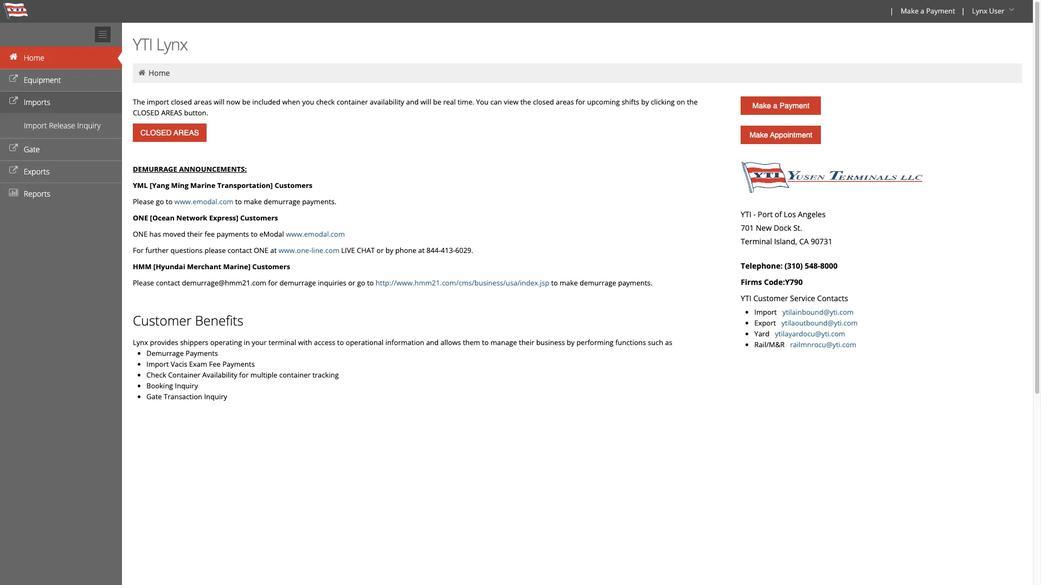 Task type: locate. For each thing, give the bounding box(es) containing it.
shippers
[[180, 338, 208, 348]]

1 vertical spatial by
[[386, 246, 393, 255]]

1 vertical spatial make
[[560, 278, 578, 288]]

their right manage
[[519, 338, 534, 348]]

demurrage announcements:
[[133, 164, 247, 174]]

by left phone
[[386, 246, 393, 255]]

areas
[[194, 97, 212, 107], [556, 97, 574, 107]]

for inside lynx provides shippers operating in your terminal with access to operational information and allows them to manage their business by performing functions such as demurrage payments import vacis exam fee payments check container availability for multiple container tracking booking inquiry gate transaction inquiry
[[239, 370, 249, 380]]

for
[[133, 246, 144, 255]]

appointment
[[770, 131, 813, 139]]

1 vertical spatial home
[[149, 68, 170, 78]]

www.emodal.com up www.one-line.com link
[[286, 229, 345, 239]]

2 please from the top
[[133, 278, 154, 288]]

844-
[[427, 246, 441, 255]]

0 horizontal spatial container
[[279, 370, 311, 380]]

for left 'upcoming'
[[576, 97, 585, 107]]

terminal
[[741, 236, 772, 247]]

0 vertical spatial their
[[187, 229, 203, 239]]

1 closed from the left
[[171, 97, 192, 107]]

1 external link image from the top
[[8, 75, 19, 83]]

0 horizontal spatial lynx
[[133, 338, 148, 348]]

1 vertical spatial import
[[755, 307, 777, 317]]

1 horizontal spatial by
[[567, 338, 575, 348]]

or
[[377, 246, 384, 255], [348, 278, 355, 288]]

www.emodal.com link
[[174, 197, 233, 207], [286, 229, 345, 239]]

0 horizontal spatial payments.
[[302, 197, 336, 207]]

1 horizontal spatial www.emodal.com link
[[286, 229, 345, 239]]

on
[[677, 97, 685, 107]]

0 horizontal spatial areas
[[194, 97, 212, 107]]

0 vertical spatial for
[[576, 97, 585, 107]]

their left fee
[[187, 229, 203, 239]]

-
[[753, 209, 756, 220]]

external link image
[[8, 75, 19, 83], [8, 145, 19, 152]]

external link image for imports
[[8, 98, 19, 105]]

external link image inside equipment link
[[8, 75, 19, 83]]

1 horizontal spatial be
[[433, 97, 441, 107]]

external link image left imports
[[8, 98, 19, 105]]

contact down [hyundai
[[156, 278, 180, 288]]

go right inquiries
[[357, 278, 365, 288]]

0 vertical spatial www.emodal.com link
[[174, 197, 233, 207]]

customer down firms code:y790
[[753, 293, 788, 304]]

make
[[901, 6, 919, 16], [753, 101, 771, 110], [750, 131, 768, 139]]

emodal
[[259, 229, 284, 239]]

booking
[[146, 381, 173, 391]]

0 vertical spatial please
[[133, 197, 154, 207]]

lynx for provides
[[133, 338, 148, 348]]

0 horizontal spatial contact
[[156, 278, 180, 288]]

by right business
[[567, 338, 575, 348]]

www.one-
[[279, 246, 312, 255]]

0 horizontal spatial will
[[214, 97, 224, 107]]

ytilainbound@yti.com
[[782, 307, 854, 317]]

import release inquiry
[[24, 120, 101, 131]]

make a payment link
[[896, 0, 959, 23], [741, 97, 821, 115]]

www.emodal.com down marine
[[174, 197, 233, 207]]

2 horizontal spatial import
[[755, 307, 777, 317]]

will left the now
[[214, 97, 224, 107]]

payments
[[217, 229, 249, 239]]

0 horizontal spatial at
[[270, 246, 277, 255]]

for
[[576, 97, 585, 107], [268, 278, 278, 288], [239, 370, 249, 380]]

2 | from the left
[[961, 6, 965, 16]]

external link image inside 'imports' link
[[8, 98, 19, 105]]

0 vertical spatial external link image
[[8, 98, 19, 105]]

one down the emodal
[[254, 246, 268, 255]]

and right availability
[[406, 97, 419, 107]]

business
[[536, 338, 565, 348]]

0 horizontal spatial www.emodal.com
[[174, 197, 233, 207]]

inquiry right release
[[77, 120, 101, 131]]

external link image up bar chart icon
[[8, 145, 19, 152]]

0 horizontal spatial closed
[[171, 97, 192, 107]]

by inside lynx provides shippers operating in your terminal with access to operational information and allows them to manage their business by performing functions such as demurrage payments import vacis exam fee payments check container availability for multiple container tracking booking inquiry gate transaction inquiry
[[567, 338, 575, 348]]

1 external link image from the top
[[8, 98, 19, 105]]

gate up 'exports' on the top left of the page
[[24, 144, 40, 155]]

www.emodal.com link down marine
[[174, 197, 233, 207]]

information
[[385, 338, 424, 348]]

lynx user link
[[967, 0, 1021, 23]]

marine]
[[223, 262, 251, 272]]

1 horizontal spatial |
[[961, 6, 965, 16]]

0 vertical spatial container
[[337, 97, 368, 107]]

one
[[133, 213, 148, 223], [133, 229, 148, 239], [254, 246, 268, 255]]

yti lynx
[[133, 33, 187, 55]]

and inside lynx provides shippers operating in your terminal with access to operational information and allows them to manage their business by performing functions such as demurrage payments import vacis exam fee payments check container availability for multiple container tracking booking inquiry gate transaction inquiry
[[426, 338, 439, 348]]

payments up availability
[[222, 360, 255, 369]]

by inside the import closed areas will now be included when you check container availability and will be real time.  you can view the closed areas for upcoming shifts by clicking on the closed areas button.
[[641, 97, 649, 107]]

0 vertical spatial lynx
[[972, 6, 987, 16]]

www.emodal.com link for one has moved their fee payments to emodal www.emodal.com
[[286, 229, 345, 239]]

be right the now
[[242, 97, 250, 107]]

for left multiple
[[239, 370, 249, 380]]

[yang
[[150, 181, 169, 190]]

2 areas from the left
[[556, 97, 574, 107]]

lynx provides shippers operating in your terminal with access to operational information and allows them to manage their business by performing functions such as demurrage payments import vacis exam fee payments check container availability for multiple container tracking booking inquiry gate transaction inquiry
[[133, 338, 672, 402]]

external link image
[[8, 98, 19, 105], [8, 167, 19, 175]]

or right inquiries
[[348, 278, 355, 288]]

2 external link image from the top
[[8, 167, 19, 175]]

1 horizontal spatial their
[[519, 338, 534, 348]]

please down yml
[[133, 197, 154, 207]]

0 horizontal spatial and
[[406, 97, 419, 107]]

yml
[[133, 181, 148, 190]]

the right on
[[687, 97, 698, 107]]

customers up the emodal
[[240, 213, 278, 223]]

import up export
[[755, 307, 777, 317]]

customers for one [ocean network express] customers
[[240, 213, 278, 223]]

contact down one has moved their fee payments to emodal www.emodal.com
[[228, 246, 252, 255]]

1 please from the top
[[133, 197, 154, 207]]

provides
[[150, 338, 178, 348]]

closed up areas
[[171, 97, 192, 107]]

container
[[337, 97, 368, 107], [279, 370, 311, 380]]

at left 844-
[[418, 246, 425, 255]]

yti
[[133, 33, 152, 55], [741, 209, 752, 220], [741, 293, 752, 304]]

0 horizontal spatial www.emodal.com link
[[174, 197, 233, 207]]

2 vertical spatial import
[[146, 360, 169, 369]]

0 vertical spatial and
[[406, 97, 419, 107]]

network
[[176, 213, 207, 223]]

customers down www.one-
[[252, 262, 290, 272]]

transaction
[[164, 392, 202, 402]]

1 horizontal spatial at
[[418, 246, 425, 255]]

at down the emodal
[[270, 246, 277, 255]]

by right shifts
[[641, 97, 649, 107]]

2 horizontal spatial for
[[576, 97, 585, 107]]

www.emodal.com link up www.one-line.com link
[[286, 229, 345, 239]]

0 horizontal spatial import
[[24, 120, 47, 131]]

2 closed from the left
[[533, 97, 554, 107]]

0 vertical spatial one
[[133, 213, 148, 223]]

areas up button.
[[194, 97, 212, 107]]

the right the view
[[520, 97, 531, 107]]

1 vertical spatial please
[[133, 278, 154, 288]]

0 vertical spatial contact
[[228, 246, 252, 255]]

yti up home icon in the top left of the page
[[133, 33, 152, 55]]

1 horizontal spatial will
[[421, 97, 431, 107]]

1 vertical spatial gate
[[146, 392, 162, 402]]

make a payment
[[901, 6, 955, 16], [753, 101, 810, 110]]

please down hmm
[[133, 278, 154, 288]]

please contact demurrage@hmm21.com for demurrage inquiries or go to http://www.hmm21.com/cms/business/usa/index.jsp to make demurrage payments.
[[133, 278, 652, 288]]

container
[[168, 370, 200, 380]]

1 vertical spatial for
[[268, 278, 278, 288]]

one left [ocean at the left
[[133, 213, 148, 223]]

and
[[406, 97, 419, 107], [426, 338, 439, 348]]

0 vertical spatial yti
[[133, 33, 152, 55]]

0 vertical spatial payments
[[186, 349, 218, 358]]

one for one has moved their fee payments to emodal www.emodal.com
[[133, 229, 148, 239]]

closed right the view
[[533, 97, 554, 107]]

1 horizontal spatial inquiry
[[175, 381, 198, 391]]

customer up provides
[[133, 312, 192, 330]]

one left has
[[133, 229, 148, 239]]

transportation]
[[217, 181, 273, 190]]

8000
[[820, 261, 838, 271]]

0 horizontal spatial their
[[187, 229, 203, 239]]

one for one [ocean network express] customers
[[133, 213, 148, 223]]

go down [yang
[[156, 197, 164, 207]]

lynx inside lynx provides shippers operating in your terminal with access to operational information and allows them to manage their business by performing functions such as demurrage payments import vacis exam fee payments check container availability for multiple container tracking booking inquiry gate transaction inquiry
[[133, 338, 148, 348]]

external link image inside "gate" link
[[8, 145, 19, 152]]

payment up appointment at top
[[780, 101, 810, 110]]

[ocean
[[150, 213, 175, 223]]

1 horizontal spatial customer
[[753, 293, 788, 304]]

firms
[[741, 277, 762, 287]]

None submit
[[133, 124, 207, 142]]

0 horizontal spatial for
[[239, 370, 249, 380]]

be left real
[[433, 97, 441, 107]]

1 vertical spatial a
[[773, 101, 778, 110]]

customers right transportation]
[[275, 181, 313, 190]]

angle down image
[[1007, 6, 1017, 14]]

0 vertical spatial www.emodal.com
[[174, 197, 233, 207]]

0 vertical spatial make a payment
[[901, 6, 955, 16]]

will left real
[[421, 97, 431, 107]]

vacis
[[171, 360, 187, 369]]

1 vertical spatial www.emodal.com
[[286, 229, 345, 239]]

gate down booking
[[146, 392, 162, 402]]

the
[[520, 97, 531, 107], [687, 97, 698, 107]]

external link image for equipment
[[8, 75, 19, 83]]

2 external link image from the top
[[8, 145, 19, 152]]

0 horizontal spatial customer
[[133, 312, 192, 330]]

and left allows
[[426, 338, 439, 348]]

areas left 'upcoming'
[[556, 97, 574, 107]]

payment left lynx user at the top of page
[[926, 6, 955, 16]]

2 vertical spatial yti
[[741, 293, 752, 304]]

st.
[[793, 223, 802, 233]]

fee
[[205, 229, 215, 239]]

such
[[648, 338, 663, 348]]

1 vertical spatial payments.
[[618, 278, 652, 288]]

1 vertical spatial www.emodal.com link
[[286, 229, 345, 239]]

container left tracking at bottom
[[279, 370, 311, 380]]

1 horizontal spatial the
[[687, 97, 698, 107]]

payments up the exam at the left
[[186, 349, 218, 358]]

0 horizontal spatial go
[[156, 197, 164, 207]]

make
[[244, 197, 262, 207], [560, 278, 578, 288]]

operating
[[210, 338, 242, 348]]

import
[[24, 120, 47, 131], [755, 307, 777, 317], [146, 360, 169, 369]]

0 vertical spatial go
[[156, 197, 164, 207]]

1 vertical spatial inquiry
[[175, 381, 198, 391]]

http://www.hmm21.com/cms/business/usa/index.jsp link
[[376, 278, 549, 288]]

2 will from the left
[[421, 97, 431, 107]]

external link image up bar chart icon
[[8, 167, 19, 175]]

container inside lynx provides shippers operating in your terminal with access to operational information and allows them to manage their business by performing functions such as demurrage payments import vacis exam fee payments check container availability for multiple container tracking booking inquiry gate transaction inquiry
[[279, 370, 311, 380]]

yti down firms
[[741, 293, 752, 304]]

import for import ytilainbound@yti.com
[[755, 307, 777, 317]]

1 horizontal spatial payments
[[222, 360, 255, 369]]

one has moved their fee payments to emodal www.emodal.com
[[133, 229, 345, 239]]

customers for hmm [hyundai merchant marine] customers
[[252, 262, 290, 272]]

external link image inside exports link
[[8, 167, 19, 175]]

a
[[921, 6, 925, 16], [773, 101, 778, 110]]

2 vertical spatial one
[[254, 246, 268, 255]]

1 horizontal spatial a
[[921, 6, 925, 16]]

1 vertical spatial one
[[133, 229, 148, 239]]

0 horizontal spatial make
[[244, 197, 262, 207]]

closed
[[171, 97, 192, 107], [533, 97, 554, 107]]

yti inside yti - port of los angeles 701 new dock st. terminal island, ca 90731
[[741, 209, 752, 220]]

or right chat
[[377, 246, 384, 255]]

demurrage
[[264, 197, 300, 207], [279, 278, 316, 288], [580, 278, 616, 288]]

home link right home icon in the top left of the page
[[149, 68, 170, 78]]

lynx user
[[972, 6, 1005, 16]]

1 vertical spatial go
[[357, 278, 365, 288]]

www.one-line.com link
[[279, 246, 339, 255]]

1 horizontal spatial import
[[146, 360, 169, 369]]

yti left -
[[741, 209, 752, 220]]

inquiry down container
[[175, 381, 198, 391]]

import down imports
[[24, 120, 47, 131]]

performing
[[577, 338, 614, 348]]

1 horizontal spatial make a payment
[[901, 6, 955, 16]]

www.emodal.com
[[174, 197, 233, 207], [286, 229, 345, 239]]

has
[[149, 229, 161, 239]]

external link image down home image
[[8, 75, 19, 83]]

yti for yti lynx
[[133, 33, 152, 55]]

import up "check"
[[146, 360, 169, 369]]

1 vertical spatial their
[[519, 338, 534, 348]]

terminal
[[269, 338, 296, 348]]

for down for further questions please contact one at www.one-line.com live chat or by phone at 844-413-6029. on the top
[[268, 278, 278, 288]]

of
[[775, 209, 782, 220]]

equipment
[[24, 75, 61, 85]]

marine
[[190, 181, 215, 190]]

1 vertical spatial and
[[426, 338, 439, 348]]

0 horizontal spatial payment
[[780, 101, 810, 110]]

1 horizontal spatial areas
[[556, 97, 574, 107]]

1 horizontal spatial make a payment link
[[896, 0, 959, 23]]

by
[[641, 97, 649, 107], [386, 246, 393, 255], [567, 338, 575, 348]]

0 horizontal spatial inquiry
[[77, 120, 101, 131]]

for inside the import closed areas will now be included when you check container availability and will be real time.  you can view the closed areas for upcoming shifts by clicking on the closed areas button.
[[576, 97, 585, 107]]

0 vertical spatial or
[[377, 246, 384, 255]]

1 horizontal spatial payments.
[[618, 278, 652, 288]]

1 horizontal spatial container
[[337, 97, 368, 107]]

1 horizontal spatial lynx
[[156, 33, 187, 55]]

0 vertical spatial import
[[24, 120, 47, 131]]

home right home icon in the top left of the page
[[149, 68, 170, 78]]

0 vertical spatial a
[[921, 6, 925, 16]]

0 horizontal spatial |
[[890, 6, 894, 16]]

home
[[24, 53, 44, 63], [149, 68, 170, 78]]

1 horizontal spatial payment
[[926, 6, 955, 16]]

2 vertical spatial by
[[567, 338, 575, 348]]

ming
[[171, 181, 189, 190]]

inquiry down availability
[[204, 392, 227, 402]]

announcements:
[[179, 164, 247, 174]]

their
[[187, 229, 203, 239], [519, 338, 534, 348]]

your
[[252, 338, 267, 348]]

contact
[[228, 246, 252, 255], [156, 278, 180, 288]]

home right home image
[[24, 53, 44, 63]]

2 horizontal spatial by
[[641, 97, 649, 107]]

1 horizontal spatial or
[[377, 246, 384, 255]]

0 vertical spatial external link image
[[8, 75, 19, 83]]

home link up equipment at the left top of page
[[0, 47, 122, 69]]

container right check
[[337, 97, 368, 107]]

service
[[790, 293, 815, 304]]

2 be from the left
[[433, 97, 441, 107]]

check
[[316, 97, 335, 107]]

availability
[[370, 97, 404, 107]]



Task type: vqa. For each thing, say whether or not it's contained in the screenshot.
(310)
yes



Task type: describe. For each thing, give the bounding box(es) containing it.
container inside the import closed areas will now be included when you check container availability and will be real time.  you can view the closed areas for upcoming shifts by clicking on the closed areas button.
[[337, 97, 368, 107]]

home image
[[8, 53, 19, 61]]

ytilainbound@yti.com link
[[782, 307, 854, 317]]

yti for yti customer service contacts
[[741, 293, 752, 304]]

1 be from the left
[[242, 97, 250, 107]]

0 vertical spatial make a payment link
[[896, 0, 959, 23]]

live
[[341, 246, 355, 255]]

line.com
[[312, 246, 339, 255]]

angeles
[[798, 209, 826, 220]]

import
[[147, 97, 169, 107]]

when
[[282, 97, 300, 107]]

equipment link
[[0, 69, 122, 91]]

please go to www.emodal.com to make demurrage payments.
[[133, 197, 336, 207]]

allows
[[441, 338, 461, 348]]

90731
[[811, 236, 833, 247]]

and inside the import closed areas will now be included when you check container availability and will be real time.  you can view the closed areas for upcoming shifts by clicking on the closed areas button.
[[406, 97, 419, 107]]

can
[[490, 97, 502, 107]]

1 the from the left
[[520, 97, 531, 107]]

0 vertical spatial customers
[[275, 181, 313, 190]]

tracking
[[312, 370, 339, 380]]

1 vertical spatial make a payment
[[753, 101, 810, 110]]

export
[[755, 318, 780, 328]]

1 horizontal spatial for
[[268, 278, 278, 288]]

telephone: (310) 548-8000
[[741, 261, 838, 271]]

you
[[302, 97, 314, 107]]

external link image for gate
[[8, 145, 19, 152]]

1 horizontal spatial home
[[149, 68, 170, 78]]

user
[[989, 6, 1005, 16]]

import release inquiry link
[[0, 118, 122, 134]]

the
[[133, 97, 145, 107]]

firms code:y790
[[741, 277, 803, 287]]

in
[[244, 338, 250, 348]]

ytilaoutbound@yti.com link
[[782, 318, 858, 328]]

0 horizontal spatial by
[[386, 246, 393, 255]]

demurrage@hmm21.com
[[182, 278, 266, 288]]

1 at from the left
[[270, 246, 277, 255]]

phone
[[395, 246, 416, 255]]

upcoming
[[587, 97, 620, 107]]

bar chart image
[[8, 189, 19, 197]]

1 | from the left
[[890, 6, 894, 16]]

chat
[[357, 246, 375, 255]]

ytilayardocu@yti.com
[[775, 329, 845, 339]]

time.
[[458, 97, 474, 107]]

import ytilainbound@yti.com
[[755, 307, 854, 317]]

now
[[226, 97, 240, 107]]

the import closed areas will now be included when you check container availability and will be real time.  you can view the closed areas for upcoming shifts by clicking on the closed areas button.
[[133, 97, 698, 118]]

contacts
[[817, 293, 848, 304]]

1 horizontal spatial contact
[[228, 246, 252, 255]]

0 horizontal spatial payments
[[186, 349, 218, 358]]

1 vertical spatial make
[[753, 101, 771, 110]]

ca
[[799, 236, 809, 247]]

http://www.hmm21.com/cms/business/usa/index.jsp
[[376, 278, 549, 288]]

yti customer service contacts
[[741, 293, 848, 304]]

(310)
[[785, 261, 803, 271]]

lynx for user
[[972, 6, 987, 16]]

import for import release inquiry
[[24, 120, 47, 131]]

demurrage
[[146, 349, 184, 358]]

0 vertical spatial home
[[24, 53, 44, 63]]

make appointment
[[750, 131, 813, 139]]

rail/m&r
[[755, 340, 788, 350]]

manage
[[491, 338, 517, 348]]

2 vertical spatial inquiry
[[204, 392, 227, 402]]

railmnrocu@yti.com link
[[790, 340, 856, 350]]

2 vertical spatial make
[[750, 131, 768, 139]]

external link image for exports
[[8, 167, 19, 175]]

dock
[[774, 223, 792, 233]]

0 vertical spatial customer
[[753, 293, 788, 304]]

import inside lynx provides shippers operating in your terminal with access to operational information and allows them to manage their business by performing functions such as demurrage payments import vacis exam fee payments check container availability for multiple container tracking booking inquiry gate transaction inquiry
[[146, 360, 169, 369]]

one [ocean network express] customers
[[133, 213, 278, 223]]

reports link
[[0, 183, 122, 205]]

2 at from the left
[[418, 246, 425, 255]]

with
[[298, 338, 312, 348]]

as
[[665, 338, 672, 348]]

www.emodal.com link for to make demurrage payments.
[[174, 197, 233, 207]]

1 areas from the left
[[194, 97, 212, 107]]

yti - port of los angeles 701 new dock st. terminal island, ca 90731
[[741, 209, 833, 247]]

0 horizontal spatial home link
[[0, 47, 122, 69]]

their inside lynx provides shippers operating in your terminal with access to operational information and allows them to manage their business by performing functions such as demurrage payments import vacis exam fee payments check container availability for multiple container tracking booking inquiry gate transaction inquiry
[[519, 338, 534, 348]]

customer benefits
[[133, 312, 243, 330]]

1 vertical spatial payments
[[222, 360, 255, 369]]

please for please contact demurrage@hmm21.com for demurrage inquiries or go to
[[133, 278, 154, 288]]

1 vertical spatial customer
[[133, 312, 192, 330]]

please
[[205, 246, 226, 255]]

1 vertical spatial lynx
[[156, 33, 187, 55]]

availability
[[202, 370, 237, 380]]

yti for yti - port of los angeles 701 new dock st. terminal island, ca 90731
[[741, 209, 752, 220]]

check
[[146, 370, 166, 380]]

reports
[[24, 189, 50, 199]]

for further questions please contact one at www.one-line.com live chat or by phone at 844-413-6029.
[[133, 246, 473, 255]]

imports
[[24, 97, 50, 107]]

1 horizontal spatial go
[[357, 278, 365, 288]]

1 will from the left
[[214, 97, 224, 107]]

access
[[314, 338, 335, 348]]

included
[[252, 97, 280, 107]]

code:y790
[[764, 277, 803, 287]]

operational
[[346, 338, 384, 348]]

0 vertical spatial make
[[244, 197, 262, 207]]

exports
[[24, 166, 50, 177]]

los
[[784, 209, 796, 220]]

ytilayardocu@yti.com link
[[775, 329, 845, 339]]

1 horizontal spatial make
[[560, 278, 578, 288]]

release
[[49, 120, 75, 131]]

6029.
[[455, 246, 473, 255]]

island,
[[774, 236, 797, 247]]

areas
[[161, 108, 182, 118]]

gate inside lynx provides shippers operating in your terminal with access to operational information and allows them to manage their business by performing functions such as demurrage payments import vacis exam fee payments check container availability for multiple container tracking booking inquiry gate transaction inquiry
[[146, 392, 162, 402]]

0 vertical spatial gate
[[24, 144, 40, 155]]

hmm [hyundai merchant marine] customers
[[133, 262, 290, 272]]

2 the from the left
[[687, 97, 698, 107]]

1 vertical spatial contact
[[156, 278, 180, 288]]

fee
[[209, 360, 221, 369]]

0 vertical spatial payment
[[926, 6, 955, 16]]

1 vertical spatial or
[[348, 278, 355, 288]]

hmm
[[133, 262, 152, 272]]

1 vertical spatial payment
[[780, 101, 810, 110]]

imports link
[[0, 91, 122, 113]]

0 horizontal spatial make a payment link
[[741, 97, 821, 115]]

[hyundai
[[153, 262, 185, 272]]

please for please go to
[[133, 197, 154, 207]]

home image
[[137, 69, 147, 76]]

telephone:
[[741, 261, 783, 271]]

1 horizontal spatial www.emodal.com
[[286, 229, 345, 239]]

new
[[756, 223, 772, 233]]

real
[[443, 97, 456, 107]]

button.
[[184, 108, 208, 118]]

functions
[[615, 338, 646, 348]]

0 vertical spatial make
[[901, 6, 919, 16]]

1 horizontal spatial home link
[[149, 68, 170, 78]]

0 vertical spatial inquiry
[[77, 120, 101, 131]]

you
[[476, 97, 489, 107]]



